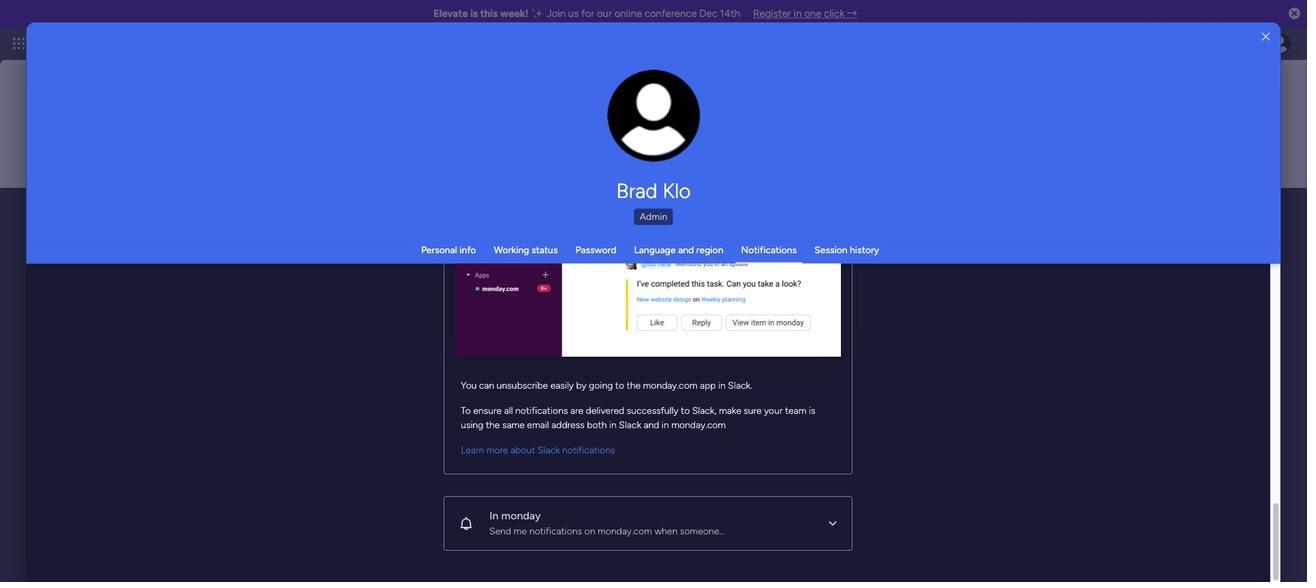 Task type: describe. For each thing, give the bounding box(es) containing it.
by
[[577, 381, 587, 392]]

in
[[490, 510, 499, 523]]

region
[[697, 244, 724, 256]]

select product image
[[12, 37, 26, 50]]

notifications for more
[[563, 445, 616, 457]]

1 horizontal spatial the
[[627, 381, 641, 392]]

register
[[754, 8, 792, 20]]

klo
[[663, 179, 691, 203]]

elevate
[[434, 8, 468, 20]]

to
[[461, 406, 471, 417]]

monday.com inside to ensure all notifications are delivered successfully to slack, make sure your team is using the same email address both in slack and in monday.com
[[672, 420, 727, 432]]

notifications link
[[742, 244, 797, 256]]

this
[[481, 8, 498, 20]]

session
[[815, 244, 848, 256]]

notifications for monday
[[530, 526, 583, 538]]

successfully
[[627, 406, 679, 417]]

the inside to ensure all notifications are delivered successfully to slack, make sure your team is using the same email address both in slack and in monday.com
[[486, 420, 500, 432]]

for
[[582, 8, 595, 20]]

brad
[[617, 179, 658, 203]]

slack.
[[729, 381, 753, 392]]

in monday send me notifications on monday.com when someone...
[[490, 510, 725, 538]]

are
[[571, 406, 584, 417]]

register in one click →
[[754, 8, 858, 20]]

register in one click → link
[[754, 8, 858, 20]]

change profile picture button
[[608, 70, 701, 162]]

in down the successfully
[[662, 420, 670, 432]]

sure
[[744, 406, 762, 417]]

one
[[805, 8, 822, 20]]

0 vertical spatial monday.com
[[644, 381, 698, 392]]

password
[[576, 244, 617, 256]]

slack,
[[693, 406, 717, 417]]

in left the one
[[794, 8, 802, 20]]

14th
[[720, 8, 741, 20]]

easily
[[551, 381, 574, 392]]

to inside to ensure all notifications are delivered successfully to slack, make sure your team is using the same email address both in slack and in monday.com
[[681, 406, 690, 417]]

personal
[[421, 244, 457, 256]]

about
[[511, 445, 536, 457]]

slack inside learn more about slack notifications "link"
[[538, 445, 560, 457]]

all
[[505, 406, 513, 417]]

app
[[701, 381, 717, 392]]

you can unsubscribe easily by going to the monday.com app in slack.
[[461, 381, 753, 392]]

and inside to ensure all notifications are delivered successfully to slack, make sure your team is using the same email address both in slack and in monday.com
[[644, 420, 660, 432]]

join
[[547, 8, 566, 20]]

elevate is this week! ✨ join us for our online conference dec 14th
[[434, 8, 741, 20]]

session history link
[[815, 244, 880, 256]]

language and region
[[634, 244, 724, 256]]

unsubscribe
[[497, 381, 549, 392]]

history
[[850, 244, 880, 256]]

1 image
[[1109, 28, 1121, 43]]

change profile picture
[[625, 123, 683, 145]]



Task type: vqa. For each thing, say whether or not it's contained in the screenshot.
The Main to the top
no



Task type: locate. For each thing, give the bounding box(es) containing it.
status
[[532, 244, 558, 256]]

on
[[585, 526, 596, 538]]

team
[[786, 406, 807, 417]]

your
[[765, 406, 783, 417]]

slack
[[620, 420, 642, 432], [538, 445, 560, 457]]

language and region link
[[634, 244, 724, 256]]

make
[[720, 406, 742, 417]]

notifications inside in monday send me notifications on monday.com when someone...
[[530, 526, 583, 538]]

0 horizontal spatial is
[[471, 8, 478, 20]]

dec
[[700, 8, 718, 20]]

is
[[471, 8, 478, 20], [810, 406, 816, 417]]

is right the team
[[810, 406, 816, 417]]

1 vertical spatial to
[[681, 406, 690, 417]]

to left the slack,
[[681, 406, 690, 417]]

notifications
[[516, 406, 569, 417], [563, 445, 616, 457], [530, 526, 583, 538]]

0 vertical spatial is
[[471, 8, 478, 20]]

and
[[679, 244, 694, 256], [644, 420, 660, 432]]

send
[[490, 526, 512, 538]]

can
[[480, 381, 495, 392]]

me
[[514, 526, 527, 538]]

working
[[494, 244, 529, 256]]

notifications up email
[[516, 406, 569, 417]]

slack inside to ensure all notifications are delivered successfully to slack, make sure your team is using the same email address both in slack and in monday.com
[[620, 420, 642, 432]]

slack down the successfully
[[620, 420, 642, 432]]

0 vertical spatial the
[[627, 381, 641, 392]]

to
[[616, 381, 625, 392], [681, 406, 690, 417]]

you
[[461, 381, 477, 392]]

to ensure all notifications are delivered successfully to slack, make sure your team is using the same email address both in slack and in monday.com
[[461, 406, 816, 432]]

the down ensure
[[486, 420, 500, 432]]

notifications left on
[[530, 526, 583, 538]]

monday.com right on
[[598, 526, 653, 538]]

1 horizontal spatial and
[[679, 244, 694, 256]]

1 vertical spatial slack
[[538, 445, 560, 457]]

1 vertical spatial monday.com
[[672, 420, 727, 432]]

both
[[587, 420, 607, 432]]

our
[[597, 8, 612, 20]]

is left this
[[471, 8, 478, 20]]

brad klo
[[617, 179, 691, 203]]

to right going
[[616, 381, 625, 392]]

same
[[503, 420, 525, 432]]

week!
[[500, 8, 529, 20]]

info
[[460, 244, 476, 256]]

personal info
[[421, 244, 476, 256]]

profile
[[658, 123, 683, 133]]

learn more about slack notifications link
[[461, 444, 836, 458]]

0 horizontal spatial and
[[644, 420, 660, 432]]

✨
[[531, 8, 544, 20]]

1 vertical spatial is
[[810, 406, 816, 417]]

1 horizontal spatial is
[[810, 406, 816, 417]]

2 vertical spatial monday.com
[[598, 526, 653, 538]]

monday.com down the slack,
[[672, 420, 727, 432]]

session history
[[815, 244, 880, 256]]

admin
[[640, 211, 668, 222]]

language
[[634, 244, 676, 256]]

close image
[[1262, 32, 1271, 42]]

working status link
[[494, 244, 558, 256]]

monday
[[502, 510, 541, 523]]

notifications inside to ensure all notifications are delivered successfully to slack, make sure your team is using the same email address both in slack and in monday.com
[[516, 406, 569, 417]]

working status
[[494, 244, 558, 256]]

is inside to ensure all notifications are delivered successfully to slack, make sure your team is using the same email address both in slack and in monday.com
[[810, 406, 816, 417]]

more
[[487, 445, 509, 457]]

online
[[615, 8, 642, 20]]

delivered
[[586, 406, 625, 417]]

picture
[[640, 135, 668, 145]]

and left region
[[679, 244, 694, 256]]

brad klo button
[[466, 179, 841, 203]]

1 vertical spatial the
[[486, 420, 500, 432]]

1 horizontal spatial slack
[[620, 420, 642, 432]]

0 vertical spatial slack
[[620, 420, 642, 432]]

when
[[655, 526, 678, 538]]

someone...
[[681, 526, 725, 538]]

the
[[627, 381, 641, 392], [486, 420, 500, 432]]

in right "both"
[[610, 420, 617, 432]]

the up the successfully
[[627, 381, 641, 392]]

slack right about
[[538, 445, 560, 457]]

1 vertical spatial and
[[644, 420, 660, 432]]

0 horizontal spatial the
[[486, 420, 500, 432]]

conference
[[645, 8, 697, 20]]

0 vertical spatial notifications
[[516, 406, 569, 417]]

notifications
[[742, 244, 797, 256]]

in
[[794, 8, 802, 20], [719, 381, 726, 392], [610, 420, 617, 432], [662, 420, 670, 432]]

notifications down "both"
[[563, 445, 616, 457]]

0 horizontal spatial slack
[[538, 445, 560, 457]]

password link
[[576, 244, 617, 256]]

0 vertical spatial and
[[679, 244, 694, 256]]

change
[[625, 123, 656, 133]]

monday.com up the successfully
[[644, 381, 698, 392]]

1 vertical spatial notifications
[[563, 445, 616, 457]]

learn more about slack notifications
[[461, 445, 616, 457]]

0 vertical spatial to
[[616, 381, 625, 392]]

going
[[589, 381, 613, 392]]

ensure
[[474, 406, 502, 417]]

→
[[848, 8, 858, 20]]

address
[[552, 420, 585, 432]]

click
[[824, 8, 845, 20]]

learn
[[461, 445, 484, 457]]

2 vertical spatial notifications
[[530, 526, 583, 538]]

1 horizontal spatial to
[[681, 406, 690, 417]]

personal info link
[[421, 244, 476, 256]]

and down the successfully
[[644, 420, 660, 432]]

None field
[[156, 194, 1253, 223]]

using
[[461, 420, 484, 432]]

in right app
[[719, 381, 726, 392]]

monday.com inside in monday send me notifications on monday.com when someone...
[[598, 526, 653, 538]]

monday.com
[[644, 381, 698, 392], [672, 420, 727, 432], [598, 526, 653, 538]]

notifications inside learn more about slack notifications "link"
[[563, 445, 616, 457]]

us
[[569, 8, 579, 20]]

0 horizontal spatial to
[[616, 381, 625, 392]]

email
[[528, 420, 550, 432]]

brad klo image
[[1270, 33, 1291, 55]]



